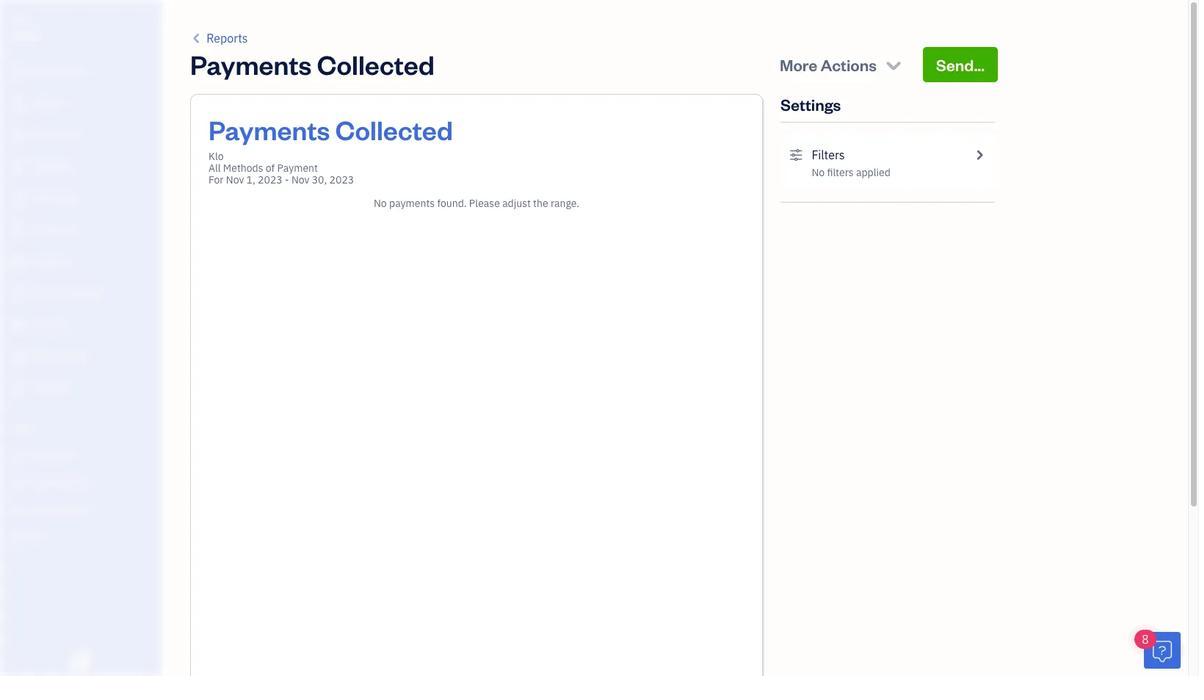 Task type: vqa. For each thing, say whether or not it's contained in the screenshot.
More
yes



Task type: describe. For each thing, give the bounding box(es) containing it.
chevronleft image
[[190, 29, 204, 47]]

bank connections link
[[4, 497, 157, 523]]

klo owner
[[12, 13, 41, 41]]

the
[[533, 197, 548, 210]]

chart image
[[10, 350, 27, 364]]

collected for payments collected
[[317, 47, 435, 82]]

payments collected klo all methods of payment for nov 1, 2023 - nov 30, 2023
[[209, 112, 453, 187]]

main element
[[0, 0, 198, 676]]

settings inside main element
[[11, 531, 45, 543]]

report image
[[10, 381, 27, 396]]

items
[[11, 477, 34, 488]]

range.
[[551, 197, 579, 210]]

1 2023 from the left
[[258, 173, 282, 187]]

filters
[[812, 148, 845, 162]]

client image
[[10, 97, 27, 112]]

team
[[11, 449, 34, 461]]

connections
[[34, 504, 86, 515]]

filters
[[827, 166, 854, 179]]

team members
[[11, 449, 75, 461]]

found.
[[437, 197, 467, 210]]

owner
[[12, 29, 41, 41]]

expense image
[[10, 223, 27, 238]]

1 horizontal spatial settings
[[781, 94, 841, 115]]

no filters applied
[[812, 166, 891, 179]]

all
[[209, 162, 221, 175]]

payments
[[389, 197, 435, 210]]

freshbooks image
[[69, 653, 93, 670]]

bank connections
[[11, 504, 86, 515]]

payment
[[277, 162, 318, 175]]

and
[[36, 477, 51, 488]]

apps
[[11, 422, 33, 434]]

estimate image
[[10, 129, 27, 143]]

items and services
[[11, 477, 89, 488]]

resource center badge image
[[1144, 632, 1181, 669]]

reports button
[[190, 29, 248, 47]]

reports
[[206, 31, 248, 46]]

1 nov from the left
[[226, 173, 244, 187]]

applied
[[856, 166, 891, 179]]

chevrondown image
[[884, 54, 904, 75]]



Task type: locate. For each thing, give the bounding box(es) containing it.
collected inside payments collected klo all methods of payment for nov 1, 2023 - nov 30, 2023
[[335, 112, 453, 147]]

payments inside payments collected klo all methods of payment for nov 1, 2023 - nov 30, 2023
[[209, 112, 330, 147]]

invoice image
[[10, 160, 27, 175]]

1 horizontal spatial no
[[812, 166, 825, 179]]

of
[[266, 162, 275, 175]]

nov left the 1,
[[226, 173, 244, 187]]

1 horizontal spatial nov
[[291, 173, 309, 187]]

nov
[[226, 173, 244, 187], [291, 173, 309, 187]]

2023 right 30, at the top left
[[329, 173, 354, 187]]

project image
[[10, 255, 27, 269]]

timer image
[[10, 286, 27, 301]]

payments up 'of'
[[209, 112, 330, 147]]

1 horizontal spatial klo
[[209, 150, 224, 163]]

more actions button
[[767, 47, 917, 82]]

1 vertical spatial settings
[[11, 531, 45, 543]]

methods
[[223, 162, 263, 175]]

please
[[469, 197, 500, 210]]

30,
[[312, 173, 327, 187]]

send…
[[936, 54, 985, 75]]

adjust
[[502, 197, 531, 210]]

for
[[209, 173, 224, 187]]

0 horizontal spatial klo
[[12, 13, 28, 27]]

1 horizontal spatial 2023
[[329, 173, 354, 187]]

0 vertical spatial klo
[[12, 13, 28, 27]]

apps link
[[4, 416, 157, 441]]

money image
[[10, 318, 27, 333]]

no for no filters applied
[[812, 166, 825, 179]]

klo up for
[[209, 150, 224, 163]]

0 horizontal spatial nov
[[226, 173, 244, 187]]

settings down bank at the bottom left of the page
[[11, 531, 45, 543]]

team members link
[[4, 443, 157, 468]]

1 vertical spatial klo
[[209, 150, 224, 163]]

items and services link
[[4, 470, 157, 496]]

more actions
[[780, 54, 877, 75]]

no left the payments
[[374, 197, 387, 210]]

klo inside payments collected klo all methods of payment for nov 1, 2023 - nov 30, 2023
[[209, 150, 224, 163]]

settings image
[[789, 146, 803, 164]]

no
[[812, 166, 825, 179], [374, 197, 387, 210]]

payments down 'reports'
[[190, 47, 312, 82]]

2023
[[258, 173, 282, 187], [329, 173, 354, 187]]

8
[[1142, 632, 1149, 647]]

nov right -
[[291, 173, 309, 187]]

no for no payments found. please adjust the range.
[[374, 197, 387, 210]]

1 vertical spatial collected
[[335, 112, 453, 147]]

klo inside "klo owner"
[[12, 13, 28, 27]]

settings link
[[4, 524, 157, 550]]

klo up owner
[[12, 13, 28, 27]]

2 nov from the left
[[291, 173, 309, 187]]

klo
[[12, 13, 28, 27], [209, 150, 224, 163]]

payments for payments collected
[[190, 47, 312, 82]]

send… button
[[923, 47, 998, 82]]

settings down more
[[781, 94, 841, 115]]

2023 left -
[[258, 173, 282, 187]]

collected for payments collected klo all methods of payment for nov 1, 2023 - nov 30, 2023
[[335, 112, 453, 147]]

0 horizontal spatial 2023
[[258, 173, 282, 187]]

settings
[[781, 94, 841, 115], [11, 531, 45, 543]]

payments
[[190, 47, 312, 82], [209, 112, 330, 147]]

2 2023 from the left
[[329, 173, 354, 187]]

0 horizontal spatial no
[[374, 197, 387, 210]]

1 vertical spatial payments
[[209, 112, 330, 147]]

0 vertical spatial settings
[[781, 94, 841, 115]]

more
[[780, 54, 817, 75]]

0 vertical spatial payments
[[190, 47, 312, 82]]

0 horizontal spatial settings
[[11, 531, 45, 543]]

collected
[[317, 47, 435, 82], [335, 112, 453, 147]]

1 vertical spatial no
[[374, 197, 387, 210]]

-
[[285, 173, 289, 187]]

0 vertical spatial no
[[812, 166, 825, 179]]

1,
[[246, 173, 255, 187]]

no down filters
[[812, 166, 825, 179]]

0 vertical spatial collected
[[317, 47, 435, 82]]

bank
[[11, 504, 32, 515]]

payment image
[[10, 192, 27, 206]]

dashboard image
[[10, 65, 27, 80]]

no payments found. please adjust the range.
[[374, 197, 579, 210]]

members
[[36, 449, 75, 461]]

services
[[53, 477, 89, 488]]

payments collected
[[190, 47, 435, 82]]

payments for payments collected klo all methods of payment for nov 1, 2023 - nov 30, 2023
[[209, 112, 330, 147]]

8 button
[[1135, 630, 1181, 669]]

chevronright image
[[973, 146, 986, 164]]

actions
[[821, 54, 877, 75]]



